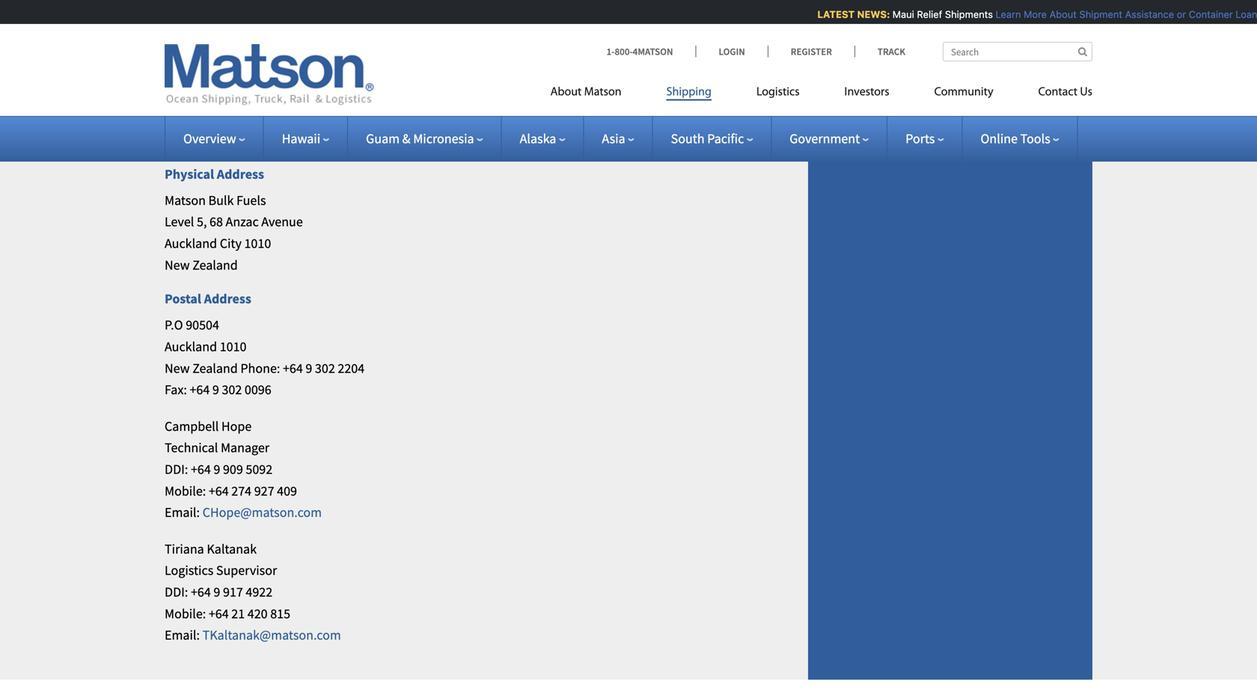 Task type: locate. For each thing, give the bounding box(es) containing it.
ports
[[906, 130, 935, 147]]

21 inside tiriana kaltanak logistics supervisor ddi: +64 9 917 4922 mobile: +64 21 420 815 email: tkaltanak@matson.com
[[231, 605, 245, 622]]

0 vertical spatial 21
[[231, 46, 245, 63]]

0 horizontal spatial 302
[[222, 381, 242, 398]]

technical
[[165, 440, 218, 456]]

0 vertical spatial 917
[[223, 25, 243, 42]]

bulk for matson bulk fuels office
[[220, 102, 252, 122]]

1 email: from the top
[[165, 68, 200, 85]]

0 vertical spatial zealand
[[193, 257, 238, 273]]

chope@matson.com link
[[203, 504, 322, 521]]

tkaltanak@matson.com link
[[203, 627, 341, 644]]

917 left 4518
[[223, 25, 243, 42]]

zealand down the city
[[193, 257, 238, 273]]

3 ddi: from the top
[[165, 584, 188, 601]]

register
[[791, 45, 832, 58]]

1 horizontal spatial 302
[[315, 360, 335, 377]]

new up postal
[[165, 257, 190, 273]]

0 vertical spatial bulk
[[220, 102, 252, 122]]

address for physical address
[[217, 166, 264, 183]]

bulk up the 'office'
[[220, 102, 252, 122]]

section
[[790, 0, 1111, 680]]

new up fax:
[[165, 360, 190, 377]]

matson up 'level'
[[165, 192, 206, 209]]

zealand
[[193, 257, 238, 273], [193, 360, 238, 377]]

420
[[248, 605, 268, 622]]

mobile:
[[165, 46, 206, 63], [165, 483, 206, 499], [165, 605, 206, 622]]

1010 down anzac
[[244, 235, 271, 252]]

blue matson logo with ocean, shipping, truck, rail and logistics written beneath it. image
[[165, 44, 374, 106]]

1 vertical spatial logistics
[[165, 562, 213, 579]]

fuels inside matson bulk fuels level 5, 68 anzac avenue auckland city 1010 new zealand
[[237, 192, 266, 209]]

campbell hope technical manager ddi: +64 9 909 5092 mobile: +64 274 927 409 email: chope@matson.com
[[165, 418, 322, 521]]

+64 left 190
[[209, 46, 229, 63]]

274
[[231, 483, 252, 499]]

auckland
[[165, 235, 217, 252], [165, 338, 217, 355]]

email: inside tiriana kaltanak logistics supervisor ddi: +64 9 917 4922 mobile: +64 21 420 815 email: tkaltanak@matson.com
[[165, 627, 200, 644]]

about
[[1046, 9, 1073, 20], [551, 86, 582, 98]]

tkaltanak@matson.com
[[203, 627, 341, 644]]

shipping
[[667, 86, 712, 98]]

3 mobile: from the top
[[165, 605, 206, 622]]

south
[[671, 130, 705, 147]]

302 left the 0096
[[222, 381, 242, 398]]

917 down supervisor
[[223, 584, 243, 601]]

matson inside matson bulk fuels level 5, 68 anzac avenue auckland city 1010 new zealand
[[165, 192, 206, 209]]

1 21 from the top
[[231, 46, 245, 63]]

2 mobile: from the top
[[165, 483, 206, 499]]

address
[[217, 166, 264, 183], [204, 290, 251, 307]]

21 left 190
[[231, 46, 245, 63]]

1 vertical spatial zealand
[[193, 360, 238, 377]]

bulk up 68 on the top of the page
[[208, 192, 234, 209]]

2 vertical spatial fuels
[[237, 192, 266, 209]]

Search search field
[[943, 42, 1093, 61]]

2 vertical spatial bulk
[[208, 192, 234, 209]]

investors link
[[822, 79, 912, 110]]

track link
[[855, 45, 906, 58]]

+64 right 'phone:'
[[283, 360, 303, 377]]

1010 up 'phone:'
[[220, 338, 247, 355]]

relief
[[913, 9, 939, 20]]

logistics
[[757, 86, 800, 98], [165, 562, 213, 579]]

0 vertical spatial ddi:
[[165, 25, 188, 42]]

physical address
[[165, 166, 264, 183]]

bulk
[[220, 102, 252, 122], [312, 132, 338, 149], [208, 192, 234, 209]]

fuels up anzac
[[237, 192, 266, 209]]

1 vertical spatial 917
[[223, 584, 243, 601]]

contact
[[1039, 86, 1078, 98]]

zealand inside p.o 90504 auckland 1010 new zealand phone: +64 9 302 2204 fax: +64 9 302 0096
[[193, 360, 238, 377]]

mobile: for campbell
[[165, 483, 206, 499]]

ddi: for campbell
[[165, 461, 188, 478]]

phone:
[[241, 360, 280, 377]]

2 vertical spatial mobile:
[[165, 605, 206, 622]]

1 vertical spatial mobile:
[[165, 483, 206, 499]]

mobile: down technical at the left bottom of page
[[165, 483, 206, 499]]

2 email: from the top
[[165, 504, 200, 521]]

4922
[[246, 584, 273, 601]]

mobile: down tiriana
[[165, 605, 206, 622]]

auckland down 90504
[[165, 338, 217, 355]]

2 vertical spatial ddi:
[[165, 584, 188, 601]]

1010 inside matson bulk fuels level 5, 68 anzac avenue auckland city 1010 new zealand
[[244, 235, 271, 252]]

level
[[165, 213, 194, 230]]

1 vertical spatial auckland
[[165, 338, 217, 355]]

matson down 1-
[[584, 86, 622, 98]]

about up alaska link
[[551, 86, 582, 98]]

0 vertical spatial new
[[165, 257, 190, 273]]

hope
[[221, 418, 252, 435]]

guam
[[366, 130, 400, 147]]

21
[[231, 46, 245, 63], [231, 605, 245, 622]]

0 vertical spatial email:
[[165, 68, 200, 85]]

login
[[719, 45, 745, 58]]

1 mobile: from the top
[[165, 46, 206, 63]]

9 down supervisor
[[214, 584, 220, 601]]

190
[[248, 46, 268, 63]]

zealand down 90504
[[193, 360, 238, 377]]

2 auckland from the top
[[165, 338, 217, 355]]

south pacific
[[671, 130, 744, 147]]

0 vertical spatial fuels
[[255, 102, 292, 122]]

tiriana
[[165, 541, 204, 558]]

us
[[1080, 86, 1093, 98]]

address up 90504
[[204, 290, 251, 307]]

matson right of
[[268, 132, 310, 149]]

9 right fax:
[[212, 381, 219, 398]]

ddi: inside tiriana kaltanak logistics supervisor ddi: +64 9 917 4922 mobile: +64 21 420 815 email: tkaltanak@matson.com
[[165, 584, 188, 601]]

2 new from the top
[[165, 360, 190, 377]]

fuels left is
[[340, 132, 370, 149]]

learn more about shipment assistance or container loans link
[[992, 9, 1257, 20]]

overview link
[[183, 130, 245, 147]]

1 917 from the top
[[223, 25, 243, 42]]

email: for campbell hope
[[165, 504, 200, 521]]

mobile: inside campbell hope technical manager ddi: +64 9 909 5092 mobile: +64 274 927 409 email: chope@matson.com
[[165, 483, 206, 499]]

avenue
[[261, 213, 303, 230]]

bulk down the office
[[312, 132, 338, 149]]

anzac
[[226, 213, 259, 230]]

2 21 from the top
[[231, 605, 245, 622]]

new inside p.o 90504 auckland 1010 new zealand phone: +64 9 302 2204 fax: +64 9 302 0096
[[165, 360, 190, 377]]

guam & micronesia link
[[366, 130, 483, 147]]

mobile: inside tiriana kaltanak logistics supervisor ddi: +64 9 917 4922 mobile: +64 21 420 815 email: tkaltanak@matson.com
[[165, 605, 206, 622]]

+64 down technical at the left bottom of page
[[191, 461, 211, 478]]

1 ddi: from the top
[[165, 25, 188, 42]]

1 vertical spatial new
[[165, 360, 190, 377]]

0 horizontal spatial about
[[551, 86, 582, 98]]

logistics down tiriana
[[165, 562, 213, 579]]

0 vertical spatial about
[[1046, 9, 1073, 20]]

+64
[[191, 25, 211, 42], [209, 46, 229, 63], [283, 360, 303, 377], [190, 381, 210, 398], [191, 461, 211, 478], [209, 483, 229, 499], [191, 584, 211, 601], [209, 605, 229, 622]]

4518
[[246, 25, 273, 42]]

2 vertical spatial email:
[[165, 627, 200, 644]]

mobile: left 190
[[165, 46, 206, 63]]

1 horizontal spatial about
[[1046, 9, 1073, 20]]

is
[[372, 132, 381, 149]]

about right more
[[1046, 9, 1073, 20]]

1-
[[607, 45, 615, 58]]

3 email: from the top
[[165, 627, 200, 644]]

917
[[223, 25, 243, 42], [223, 584, 243, 601]]

2 917 from the top
[[223, 584, 243, 601]]

bulk for matson bulk fuels level 5, 68 anzac avenue auckland city 1010 new zealand
[[208, 192, 234, 209]]

1 vertical spatial 21
[[231, 605, 245, 622]]

None search field
[[943, 42, 1093, 61]]

shipments
[[941, 9, 989, 20]]

1 vertical spatial bulk
[[312, 132, 338, 149]]

302
[[315, 360, 335, 377], [222, 381, 242, 398]]

tiriana kaltanak logistics supervisor ddi: +64 9 917 4922 mobile: +64 21 420 815 email: tkaltanak@matson.com
[[165, 541, 341, 644]]

0 vertical spatial 302
[[315, 360, 335, 377]]

1010
[[244, 235, 271, 252], [220, 338, 247, 355]]

ddi: inside campbell hope technical manager ddi: +64 9 909 5092 mobile: +64 274 927 409 email: chope@matson.com
[[165, 461, 188, 478]]

1 vertical spatial 1010
[[220, 338, 247, 355]]

1 auckland from the top
[[165, 235, 217, 252]]

5876
[[270, 46, 297, 63]]

800-
[[615, 45, 633, 58]]

0 vertical spatial auckland
[[165, 235, 217, 252]]

fuels for matson bulk fuels office
[[255, 102, 292, 122]]

0 horizontal spatial logistics
[[165, 562, 213, 579]]

alaska link
[[520, 130, 565, 147]]

0 vertical spatial mobile:
[[165, 46, 206, 63]]

shipping link
[[644, 79, 734, 110]]

bulk inside matson bulk fuels level 5, 68 anzac avenue auckland city 1010 new zealand
[[208, 192, 234, 209]]

21 left 420
[[231, 605, 245, 622]]

2204
[[338, 360, 365, 377]]

0 vertical spatial address
[[217, 166, 264, 183]]

1 vertical spatial about
[[551, 86, 582, 98]]

90504
[[186, 317, 219, 334]]

matson inside top menu navigation
[[584, 86, 622, 98]]

alaska
[[520, 130, 556, 147]]

0 vertical spatial 1010
[[244, 235, 271, 252]]

1 vertical spatial email:
[[165, 504, 200, 521]]

1 vertical spatial ddi:
[[165, 461, 188, 478]]

2 ddi: from the top
[[165, 461, 188, 478]]

kaltanak
[[207, 541, 257, 558]]

south pacific link
[[671, 130, 753, 147]]

ddi: for tiriana
[[165, 584, 188, 601]]

ddi: +64 9 917 4518 mobile: +64 21 190 5876 email: jmoore@matson.com
[[165, 25, 326, 85]]

9 left 909
[[214, 461, 220, 478]]

21 inside ddi: +64 9 917 4518 mobile: +64 21 190 5876 email: jmoore@matson.com
[[231, 46, 245, 63]]

auckland down 5,
[[165, 235, 217, 252]]

+64 right fax:
[[190, 381, 210, 398]]

or
[[1173, 9, 1183, 20]]

1 horizontal spatial logistics
[[757, 86, 800, 98]]

the
[[165, 132, 186, 149]]

logistics down register link
[[757, 86, 800, 98]]

2 zealand from the top
[[193, 360, 238, 377]]

&
[[402, 130, 411, 147]]

fuels up of
[[255, 102, 292, 122]]

email: inside campbell hope technical manager ddi: +64 9 909 5092 mobile: +64 274 927 409 email: chope@matson.com
[[165, 504, 200, 521]]

of
[[254, 132, 266, 149]]

302 left 2204
[[315, 360, 335, 377]]

community
[[935, 86, 994, 98]]

1 vertical spatial address
[[204, 290, 251, 307]]

address down the 'office'
[[217, 166, 264, 183]]

physical
[[165, 166, 214, 183]]

auckland inside matson bulk fuels level 5, 68 anzac avenue auckland city 1010 new zealand
[[165, 235, 217, 252]]

9 left 4518
[[214, 25, 220, 42]]

1 new from the top
[[165, 257, 190, 273]]

0 vertical spatial logistics
[[757, 86, 800, 98]]

1 zealand from the top
[[193, 257, 238, 273]]

supervisor
[[216, 562, 277, 579]]



Task type: vqa. For each thing, say whether or not it's contained in the screenshot.
Contact Us
yes



Task type: describe. For each thing, give the bounding box(es) containing it.
community link
[[912, 79, 1016, 110]]

micronesia
[[413, 130, 474, 147]]

1 vertical spatial fuels
[[340, 132, 370, 149]]

asia
[[602, 130, 625, 147]]

email: for tiriana kaltanak
[[165, 627, 200, 644]]

jmoore@matson.com link
[[203, 68, 326, 85]]

located
[[384, 132, 426, 149]]

ddi: inside ddi: +64 9 917 4518 mobile: +64 21 190 5876 email: jmoore@matson.com
[[165, 25, 188, 42]]

asia link
[[602, 130, 634, 147]]

postal
[[165, 290, 201, 307]]

assistance
[[1121, 9, 1170, 20]]

the head office of matson bulk fuels is located in auckland's cbd
[[165, 132, 529, 149]]

4matson
[[633, 45, 673, 58]]

auckland inside p.o 90504 auckland 1010 new zealand phone: +64 9 302 2204 fax: +64 9 302 0096
[[165, 338, 217, 355]]

about matson link
[[551, 79, 644, 110]]

search image
[[1079, 47, 1088, 57]]

+64 down tiriana
[[191, 584, 211, 601]]

contact us
[[1039, 86, 1093, 98]]

9 inside tiriana kaltanak logistics supervisor ddi: +64 9 917 4922 mobile: +64 21 420 815 email: tkaltanak@matson.com
[[214, 584, 220, 601]]

campbell
[[165, 418, 219, 435]]

cbd
[[506, 132, 529, 149]]

guam & micronesia
[[366, 130, 474, 147]]

email: inside ddi: +64 9 917 4518 mobile: +64 21 190 5876 email: jmoore@matson.com
[[165, 68, 200, 85]]

0096
[[245, 381, 271, 398]]

new inside matson bulk fuels level 5, 68 anzac avenue auckland city 1010 new zealand
[[165, 257, 190, 273]]

+64 left 4518
[[191, 25, 211, 42]]

matson bulk fuels level 5, 68 anzac avenue auckland city 1010 new zealand
[[165, 192, 303, 273]]

address for postal address
[[204, 290, 251, 307]]

1 vertical spatial 302
[[222, 381, 242, 398]]

maui
[[889, 9, 911, 20]]

matson up head
[[165, 102, 216, 122]]

927
[[254, 483, 274, 499]]

+64 left 420
[[209, 605, 229, 622]]

head
[[189, 132, 218, 149]]

auckland's
[[442, 132, 503, 149]]

9 left 2204
[[306, 360, 312, 377]]

online
[[981, 130, 1018, 147]]

p.o 90504 auckland 1010 new zealand phone: +64 9 302 2204 fax: +64 9 302 0096
[[165, 317, 365, 398]]

about inside top menu navigation
[[551, 86, 582, 98]]

office
[[295, 102, 337, 122]]

register link
[[768, 45, 855, 58]]

815
[[270, 605, 290, 622]]

1-800-4matson link
[[607, 45, 696, 58]]

hawaii
[[282, 130, 320, 147]]

login link
[[696, 45, 768, 58]]

government link
[[790, 130, 869, 147]]

pacific
[[708, 130, 744, 147]]

p.o
[[165, 317, 183, 334]]

investors
[[845, 86, 890, 98]]

409
[[277, 483, 297, 499]]

909
[[223, 461, 243, 478]]

shipment
[[1076, 9, 1119, 20]]

city
[[220, 235, 242, 252]]

government
[[790, 130, 860, 147]]

latest
[[814, 9, 851, 20]]

top menu navigation
[[551, 79, 1093, 110]]

mobile: for tiriana
[[165, 605, 206, 622]]

jmoore@matson.com
[[203, 68, 326, 85]]

loans
[[1232, 9, 1257, 20]]

latest news: maui relief shipments learn more about shipment assistance or container loans
[[814, 9, 1257, 20]]

5092
[[246, 461, 273, 478]]

overview
[[183, 130, 236, 147]]

about matson
[[551, 86, 622, 98]]

online tools
[[981, 130, 1051, 147]]

in
[[429, 132, 439, 149]]

9 inside ddi: +64 9 917 4518 mobile: +64 21 190 5876 email: jmoore@matson.com
[[214, 25, 220, 42]]

more
[[1020, 9, 1043, 20]]

logistics link
[[734, 79, 822, 110]]

zealand inside matson bulk fuels level 5, 68 anzac avenue auckland city 1010 new zealand
[[193, 257, 238, 273]]

1010 inside p.o 90504 auckland 1010 new zealand phone: +64 9 302 2204 fax: +64 9 302 0096
[[220, 338, 247, 355]]

logistics inside tiriana kaltanak logistics supervisor ddi: +64 9 917 4922 mobile: +64 21 420 815 email: tkaltanak@matson.com
[[165, 562, 213, 579]]

online tools link
[[981, 130, 1060, 147]]

postal address
[[165, 290, 251, 307]]

mobile: inside ddi: +64 9 917 4518 mobile: +64 21 190 5876 email: jmoore@matson.com
[[165, 46, 206, 63]]

917 inside tiriana kaltanak logistics supervisor ddi: +64 9 917 4922 mobile: +64 21 420 815 email: tkaltanak@matson.com
[[223, 584, 243, 601]]

5,
[[197, 213, 207, 230]]

logistics inside top menu navigation
[[757, 86, 800, 98]]

1-800-4matson
[[607, 45, 673, 58]]

ports link
[[906, 130, 944, 147]]

9 inside campbell hope technical manager ddi: +64 9 909 5092 mobile: +64 274 927 409 email: chope@matson.com
[[214, 461, 220, 478]]

track
[[878, 45, 906, 58]]

fuels for matson bulk fuels level 5, 68 anzac avenue auckland city 1010 new zealand
[[237, 192, 266, 209]]

container
[[1185, 9, 1229, 20]]

news:
[[853, 9, 886, 20]]

office
[[221, 132, 252, 149]]

fax:
[[165, 381, 187, 398]]

68
[[210, 213, 223, 230]]

917 inside ddi: +64 9 917 4518 mobile: +64 21 190 5876 email: jmoore@matson.com
[[223, 25, 243, 42]]

+64 left 274
[[209, 483, 229, 499]]

hawaii link
[[282, 130, 329, 147]]



